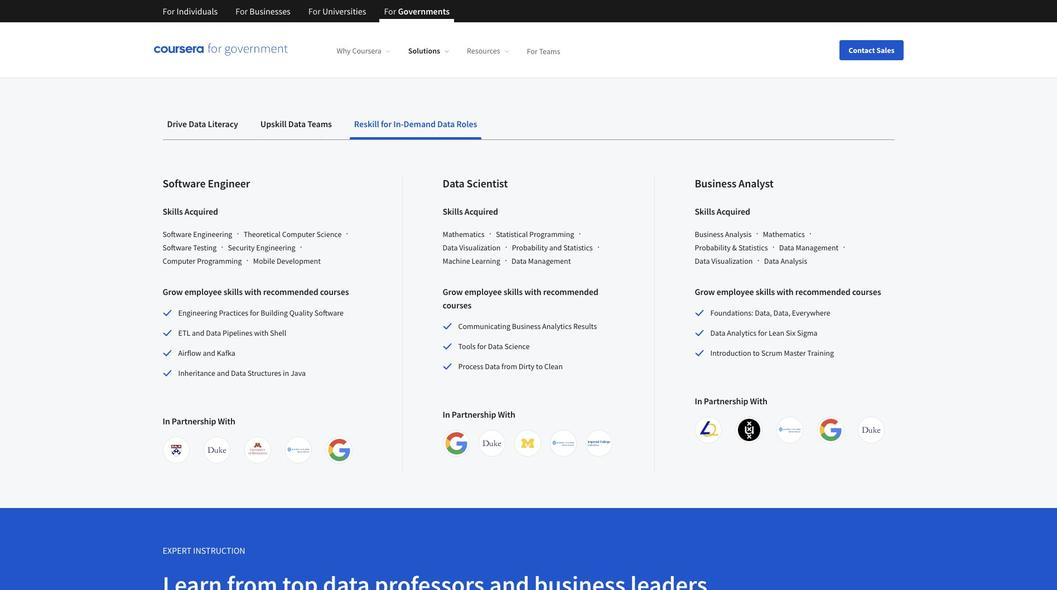 Task type: describe. For each thing, give the bounding box(es) containing it.
partnership for data
[[452, 409, 497, 420]]

mathematics for mathematics
[[443, 229, 485, 239]]

contact sales
[[849, 45, 895, 55]]

acquired for analyst
[[717, 206, 751, 217]]

resources
[[467, 46, 500, 56]]

skills for software engineer
[[163, 206, 183, 217]]

software engineering
[[163, 229, 232, 239]]

to right dirty
[[536, 362, 543, 372]]

solutions
[[409, 46, 440, 56]]

drive data literacy button
[[163, 111, 243, 137]]

in for software engineer
[[163, 416, 170, 427]]

from
[[502, 362, 518, 372]]

acquired for scientist
[[465, 206, 499, 217]]

contact sales button
[[840, 40, 904, 60]]

theoretical
[[244, 229, 281, 239]]

1 data, from the left
[[755, 308, 772, 318]]

in
[[283, 368, 289, 378]]

roles
[[457, 118, 477, 130]]

grow employee skills with recommended courses for data scientist
[[443, 286, 599, 311]]

data right upskill
[[288, 118, 306, 130]]

university of pennsylvania (wharton) logo image
[[165, 439, 187, 462]]

data down business analysis on the top right of the page
[[695, 256, 710, 266]]

analysis for business analysis
[[726, 229, 752, 239]]

results
[[198, 39, 229, 52]]

sigma
[[798, 328, 818, 338]]

upskill data teams
[[261, 118, 332, 130]]

data up data analysis
[[780, 243, 795, 253]]

why coursera
[[337, 46, 382, 56]]

probability inside mathematics probability & statistics
[[695, 243, 731, 253]]

visualization for data
[[712, 256, 753, 266]]

training
[[808, 348, 835, 358]]

ashok leyland logo image for software engineer
[[288, 439, 310, 462]]

why
[[337, 46, 351, 56]]

data up the introduction
[[711, 328, 726, 338]]

university of michigan image
[[517, 433, 539, 455]]

beginner
[[353, 39, 394, 52]]

scientist
[[467, 176, 508, 190]]

business for business analysis
[[695, 229, 724, 239]]

duke university image for engineer
[[206, 439, 228, 462]]

and left the 60+
[[230, 52, 248, 66]]

and right beginner at left top
[[397, 39, 415, 52]]

software left engineer
[[163, 176, 206, 190]]

2 data, from the left
[[774, 308, 791, 318]]

proficiency
[[371, 52, 423, 66]]

1 horizontal spatial analytics
[[728, 328, 757, 338]]

&
[[733, 243, 738, 253]]

and right etl
[[192, 328, 205, 338]]

reskill for in-demand data roles button
[[350, 111, 482, 137]]

drive
[[322, 52, 346, 66]]

engineering for security engineering computer programming
[[256, 243, 296, 253]]

pipelines
[[223, 328, 253, 338]]

data down kafka
[[231, 368, 246, 378]]

literacy
[[208, 118, 238, 130]]

0 horizontal spatial google leader logo image
[[328, 439, 351, 462]]

competitive
[[272, 39, 328, 52]]

the
[[458, 52, 473, 66]]

including
[[530, 39, 573, 52]]

data analytics for lean six sigma
[[711, 328, 818, 338]]

development
[[277, 256, 321, 266]]

machine
[[443, 256, 470, 266]]

and left kafka
[[203, 348, 215, 358]]

engineering practices for building quality software
[[178, 308, 344, 318]]

mathematics probability & statistics
[[695, 229, 806, 253]]

level
[[464, 39, 486, 52]]

data left scientist
[[443, 176, 465, 190]]

with for software engineer
[[245, 286, 262, 298]]

statistics inside mathematics probability & statistics
[[739, 243, 768, 253]]

businesses
[[250, 6, 291, 17]]

partnership for software
[[172, 416, 216, 427]]

skills for software
[[224, 286, 243, 298]]

programming inside 'security engineering computer programming'
[[197, 256, 242, 266]]

for for businesses
[[236, 6, 248, 17]]

for businesses
[[236, 6, 291, 17]]

computer inside theoretical computer science software testing
[[282, 229, 315, 239]]

engineer
[[208, 176, 250, 190]]

content tabs tab list
[[163, 111, 895, 140]]

probability and statistics machine learning
[[443, 243, 593, 266]]

introduction
[[711, 348, 752, 358]]

duke university image for scientist
[[481, 433, 503, 455]]

visualization for statistical
[[460, 243, 501, 253]]

software engineer
[[163, 176, 250, 190]]

shell
[[270, 328, 287, 338]]

business for business analyst
[[695, 176, 737, 190]]

for for governments
[[384, 6, 397, 17]]

stay
[[251, 39, 270, 52]]

acquired for engineer
[[185, 206, 218, 217]]

deliver
[[163, 39, 195, 52]]

advanced
[[417, 39, 462, 52]]

30+
[[575, 39, 592, 52]]

results
[[574, 322, 597, 332]]

tools for data science
[[459, 342, 530, 352]]

employee for analyst
[[717, 286, 755, 298]]

resources link
[[467, 46, 509, 56]]

expert instruction
[[163, 545, 245, 557]]

for right tools
[[478, 342, 487, 352]]

six
[[787, 328, 796, 338]]

0 vertical spatial teams
[[540, 46, 561, 56]]

tools
[[459, 342, 476, 352]]

courses for engineer
[[320, 286, 349, 298]]

upskill
[[261, 118, 287, 130]]

across
[[425, 52, 455, 66]]

for for universities
[[309, 6, 321, 17]]

universities
[[323, 6, 366, 17]]

entire
[[475, 52, 503, 66]]

for left 'building'
[[250, 308, 259, 318]]

for governments
[[384, 6, 450, 17]]

clean
[[545, 362, 563, 372]]

statistical programming data visualization
[[443, 229, 575, 253]]

kafka
[[217, 348, 235, 358]]

security
[[228, 243, 255, 253]]

testing
[[193, 243, 217, 253]]

data analysis
[[765, 256, 808, 266]]

levelset
[[594, 39, 634, 52]]

baseline
[[163, 52, 202, 66]]

university of amsterdam image
[[738, 419, 761, 442]]

analysis for data analysis
[[781, 256, 808, 266]]

solutions link
[[409, 46, 449, 56]]

and inside 'probability and statistics machine learning'
[[550, 243, 562, 253]]

to left drive
[[311, 52, 320, 66]]

1 vertical spatial science
[[505, 342, 530, 352]]

lean
[[769, 328, 785, 338]]

for left lean
[[759, 328, 768, 338]]

courses for analyst
[[853, 286, 882, 298]]

university of minnesota image
[[247, 439, 269, 462]]

skills acquired for business
[[695, 206, 751, 217]]

recommended for analyst
[[796, 286, 851, 298]]

software up 'security engineering computer programming'
[[163, 229, 192, 239]]

airflow and kafka
[[178, 348, 235, 358]]

in partnership with for business
[[695, 396, 768, 407]]

learning
[[472, 256, 501, 266]]

data management
[[512, 256, 571, 266]]

with for scientist
[[498, 409, 516, 420]]



Task type: vqa. For each thing, say whether or not it's contained in the screenshot.
Skills Acquired
yes



Task type: locate. For each thing, give the bounding box(es) containing it.
coursera for government image
[[154, 43, 288, 57]]

recommended for engineer
[[263, 286, 319, 298]]

skills up business analysis on the top right of the page
[[695, 206, 716, 217]]

quality
[[290, 308, 313, 318]]

skills acquired
[[163, 206, 218, 217], [443, 206, 499, 217], [695, 206, 751, 217]]

analysis down mathematics probability & statistics
[[781, 256, 808, 266]]

0 horizontal spatial employee
[[185, 286, 222, 298]]

skills acquired up business analysis on the top right of the page
[[695, 206, 751, 217]]

1 grow employee skills with recommended courses from the left
[[163, 286, 349, 298]]

structures
[[248, 368, 281, 378]]

with for data scientist
[[525, 286, 542, 298]]

skills up software engineering
[[163, 206, 183, 217]]

partnership for business
[[704, 396, 749, 407]]

1 acquired from the left
[[185, 206, 218, 217]]

grow employee skills with recommended courses up communicating business analytics results
[[443, 286, 599, 311]]

0 horizontal spatial data,
[[755, 308, 772, 318]]

skills up practices
[[224, 286, 243, 298]]

theoretical computer science software testing
[[163, 229, 342, 253]]

coursera
[[353, 46, 382, 56]]

grow for software engineer
[[163, 286, 183, 298]]

individuals
[[177, 6, 218, 17]]

data down statistical programming data visualization
[[512, 256, 527, 266]]

2 horizontal spatial courses
[[853, 286, 882, 298]]

1 horizontal spatial ashok leyland logo image
[[552, 433, 575, 455]]

0 horizontal spatial acquired
[[185, 206, 218, 217]]

2 horizontal spatial with
[[751, 396, 768, 407]]

management for data management data visualization
[[796, 243, 839, 253]]

0 horizontal spatial statistics
[[564, 243, 593, 253]]

management
[[796, 243, 839, 253], [529, 256, 571, 266]]

java
[[291, 368, 306, 378]]

teams
[[540, 46, 561, 56], [308, 118, 332, 130]]

with down from
[[498, 409, 516, 420]]

grow employee skills with recommended courses up engineering practices for building quality software
[[163, 286, 349, 298]]

for teams
[[527, 46, 561, 56]]

analysis up &
[[726, 229, 752, 239]]

0 horizontal spatial computer
[[163, 256, 196, 266]]

0 vertical spatial business
[[695, 176, 737, 190]]

skills acquired down 'data scientist'
[[443, 206, 499, 217]]

partnership down process
[[452, 409, 497, 420]]

1 horizontal spatial mathematics
[[764, 229, 806, 239]]

1 horizontal spatial in
[[443, 409, 450, 420]]

0 vertical spatial engineering
[[193, 229, 232, 239]]

1 vertical spatial business
[[695, 229, 724, 239]]

1 vertical spatial engineering
[[256, 243, 296, 253]]

0 horizontal spatial partnership
[[172, 416, 216, 427]]

1 vertical spatial analysis
[[781, 256, 808, 266]]

data
[[189, 118, 206, 130], [288, 118, 306, 130], [438, 118, 455, 130], [443, 176, 465, 190], [443, 243, 458, 253], [780, 243, 795, 253], [512, 256, 527, 266], [695, 256, 710, 266], [765, 256, 780, 266], [206, 328, 221, 338], [711, 328, 726, 338], [488, 342, 503, 352], [485, 362, 500, 372], [231, 368, 246, 378]]

everywhere
[[793, 308, 831, 318]]

analyst
[[739, 176, 774, 190]]

science up process data from dirty to clean
[[505, 342, 530, 352]]

programming up the 'data management'
[[530, 229, 575, 239]]

1 horizontal spatial with
[[498, 409, 516, 420]]

2 horizontal spatial in partnership with
[[695, 396, 768, 407]]

partnership up "learnquest" icon
[[704, 396, 749, 407]]

foundations: data, data, everywhere
[[711, 308, 831, 318]]

0 horizontal spatial science
[[317, 229, 342, 239]]

0 horizontal spatial with
[[218, 416, 236, 427]]

3 employee from the left
[[717, 286, 755, 298]]

programming inside statistical programming data visualization
[[530, 229, 575, 239]]

skills for data
[[504, 286, 523, 298]]

1 horizontal spatial google leader logo image
[[445, 433, 468, 455]]

probability
[[512, 243, 548, 253], [695, 243, 731, 253]]

employee for engineer
[[185, 286, 222, 298]]

measure
[[709, 39, 750, 52]]

1 horizontal spatial skills
[[443, 206, 463, 217]]

in-
[[394, 118, 404, 130]]

skills right baseline
[[204, 52, 227, 66]]

courses for scientist
[[443, 300, 472, 311]]

2 skills from the left
[[443, 206, 463, 217]]

science up development
[[317, 229, 342, 239]]

management down statistical programming data visualization
[[529, 256, 571, 266]]

1 vertical spatial teams
[[308, 118, 332, 130]]

1 horizontal spatial programming
[[530, 229, 575, 239]]

grow for data scientist
[[443, 286, 463, 298]]

0 horizontal spatial duke university image
[[206, 439, 228, 462]]

3 recommended from the left
[[796, 286, 851, 298]]

imperial college london image
[[588, 433, 610, 455]]

0 vertical spatial science
[[317, 229, 342, 239]]

skills acquired for data
[[443, 206, 499, 217]]

2 horizontal spatial recommended
[[796, 286, 851, 298]]

2 probability from the left
[[695, 243, 731, 253]]

2 horizontal spatial acquired
[[717, 206, 751, 217]]

1 skills from the left
[[163, 206, 183, 217]]

0 horizontal spatial management
[[529, 256, 571, 266]]

duke university image left university of michigan image
[[481, 433, 503, 455]]

1 horizontal spatial in partnership with
[[443, 409, 516, 420]]

1 horizontal spatial grow employee skills with recommended courses
[[443, 286, 599, 311]]

data up airflow and kafka
[[206, 328, 221, 338]]

airflow
[[178, 348, 201, 358]]

1 horizontal spatial partnership
[[452, 409, 497, 420]]

0 horizontal spatial analysis
[[726, 229, 752, 239]]

in partnership with up university of amsterdam icon on the bottom
[[695, 396, 768, 407]]

with inside deliver results and stay competitive with beginner and advanced level content, including 30+ levelset assessments to measure baseline skills and 60+ skillsets to drive data proficiency across the entire organization.
[[330, 39, 351, 52]]

statistics inside 'probability and statistics machine learning'
[[564, 243, 593, 253]]

probability up the 'data management'
[[512, 243, 548, 253]]

0 vertical spatial analysis
[[726, 229, 752, 239]]

analytics left results
[[543, 322, 572, 332]]

acquired down scientist
[[465, 206, 499, 217]]

recommended up the everywhere
[[796, 286, 851, 298]]

probability inside 'probability and statistics machine learning'
[[512, 243, 548, 253]]

for inside button
[[381, 118, 392, 130]]

2 grow employee skills with recommended courses from the left
[[443, 286, 599, 311]]

2 horizontal spatial skills
[[695, 206, 716, 217]]

mathematics for mathematics probability & statistics
[[764, 229, 806, 239]]

1 vertical spatial management
[[529, 256, 571, 266]]

1 horizontal spatial duke university image
[[481, 433, 503, 455]]

1 horizontal spatial probability
[[695, 243, 731, 253]]

foundations:
[[711, 308, 754, 318]]

reskill
[[354, 118, 379, 130]]

building
[[261, 308, 288, 318]]

statistical
[[496, 229, 528, 239]]

and
[[231, 39, 249, 52], [397, 39, 415, 52], [230, 52, 248, 66], [550, 243, 562, 253], [192, 328, 205, 338], [203, 348, 215, 358], [217, 368, 230, 378]]

2 recommended from the left
[[544, 286, 599, 298]]

data, up lean
[[774, 308, 791, 318]]

data, up data analytics for lean six sigma
[[755, 308, 772, 318]]

partnership
[[704, 396, 749, 407], [452, 409, 497, 420], [172, 416, 216, 427]]

data inside statistical programming data visualization
[[443, 243, 458, 253]]

grow
[[163, 286, 183, 298], [443, 286, 463, 298], [695, 286, 715, 298]]

etl and data pipelines with shell
[[178, 328, 287, 338]]

banner navigation
[[154, 0, 459, 22]]

software down software engineering
[[163, 243, 192, 253]]

probability down business analysis on the top right of the page
[[695, 243, 731, 253]]

sales
[[877, 45, 895, 55]]

skills
[[163, 206, 183, 217], [443, 206, 463, 217], [695, 206, 716, 217]]

for left in-
[[381, 118, 392, 130]]

grow inside grow employee skills with recommended courses
[[443, 286, 463, 298]]

1 grow from the left
[[163, 286, 183, 298]]

and left stay
[[231, 39, 249, 52]]

data right drive
[[189, 118, 206, 130]]

skills up foundations: data, data, everywhere
[[756, 286, 775, 298]]

grow down the "machine"
[[443, 286, 463, 298]]

1 vertical spatial computer
[[163, 256, 196, 266]]

3 skills acquired from the left
[[695, 206, 751, 217]]

engineering inside 'security engineering computer programming'
[[256, 243, 296, 253]]

grow employee skills with recommended courses up foundations: data, data, everywhere
[[695, 286, 882, 298]]

0 horizontal spatial courses
[[320, 286, 349, 298]]

process data from dirty to clean
[[459, 362, 563, 372]]

2 vertical spatial engineering
[[178, 308, 218, 318]]

engineering for software engineering
[[193, 229, 232, 239]]

reskill for in-demand data roles tab panel
[[163, 140, 895, 473]]

in partnership with for software
[[163, 416, 236, 427]]

employee down learning
[[465, 286, 502, 298]]

1 horizontal spatial computer
[[282, 229, 315, 239]]

0 horizontal spatial probability
[[512, 243, 548, 253]]

grow up foundations:
[[695, 286, 715, 298]]

1 horizontal spatial recommended
[[544, 286, 599, 298]]

in partnership with for data
[[443, 409, 516, 420]]

0 horizontal spatial in
[[163, 416, 170, 427]]

0 vertical spatial visualization
[[460, 243, 501, 253]]

skills acquired for software
[[163, 206, 218, 217]]

assessments
[[636, 39, 695, 52]]

2 horizontal spatial grow employee skills with recommended courses
[[695, 286, 882, 298]]

acquired
[[185, 206, 218, 217], [465, 206, 499, 217], [717, 206, 751, 217]]

1 horizontal spatial courses
[[443, 300, 472, 311]]

for
[[381, 118, 392, 130], [250, 308, 259, 318], [759, 328, 768, 338], [478, 342, 487, 352]]

ashok leyland logo image
[[779, 419, 802, 442], [552, 433, 575, 455], [288, 439, 310, 462]]

0 horizontal spatial programming
[[197, 256, 242, 266]]

analytics down foundations:
[[728, 328, 757, 338]]

mathematics up data management data visualization
[[764, 229, 806, 239]]

business analysis
[[695, 229, 752, 239]]

deliver results and stay competitive with beginner and advanced level content, including 30+ levelset assessments to measure baseline skills and 60+ skillsets to drive data proficiency across the entire organization.
[[163, 39, 750, 66]]

2 horizontal spatial ashok leyland logo image
[[779, 419, 802, 442]]

skills for business
[[756, 286, 775, 298]]

1 probability from the left
[[512, 243, 548, 253]]

2 statistics from the left
[[739, 243, 768, 253]]

1 horizontal spatial grow
[[443, 286, 463, 298]]

3 grow from the left
[[695, 286, 715, 298]]

in partnership with
[[695, 396, 768, 407], [443, 409, 516, 420], [163, 416, 236, 427]]

security engineering computer programming
[[163, 243, 296, 266]]

grow up etl
[[163, 286, 183, 298]]

expert
[[163, 545, 192, 557]]

3 acquired from the left
[[717, 206, 751, 217]]

0 horizontal spatial skills acquired
[[163, 206, 218, 217]]

data
[[348, 52, 369, 66]]

visualization up learning
[[460, 243, 501, 253]]

data left from
[[485, 362, 500, 372]]

partnership up the university of pennsylvania (wharton) logo
[[172, 416, 216, 427]]

governments
[[398, 6, 450, 17]]

skills for data scientist
[[443, 206, 463, 217]]

0 horizontal spatial skills
[[163, 206, 183, 217]]

acquired up software engineering
[[185, 206, 218, 217]]

teams left the 30+
[[540, 46, 561, 56]]

software inside theoretical computer science software testing
[[163, 243, 192, 253]]

with inside grow employee skills with recommended courses
[[525, 286, 542, 298]]

2 horizontal spatial partnership
[[704, 396, 749, 407]]

2 horizontal spatial in
[[695, 396, 703, 407]]

60+
[[250, 52, 266, 66]]

statistics
[[564, 243, 593, 253], [739, 243, 768, 253]]

for universities
[[309, 6, 366, 17]]

0 horizontal spatial mathematics
[[443, 229, 485, 239]]

teams inside button
[[308, 118, 332, 130]]

in for data scientist
[[443, 409, 450, 420]]

2 horizontal spatial employee
[[717, 286, 755, 298]]

1 horizontal spatial statistics
[[739, 243, 768, 253]]

inheritance and data structures in java
[[178, 368, 306, 378]]

drive
[[167, 118, 187, 130]]

skills inside deliver results and stay competitive with beginner and advanced level content, including 30+ levelset assessments to measure baseline skills and 60+ skillsets to drive data proficiency across the entire organization.
[[204, 52, 227, 66]]

visualization
[[460, 243, 501, 253], [712, 256, 753, 266]]

1 vertical spatial programming
[[197, 256, 242, 266]]

1 horizontal spatial visualization
[[712, 256, 753, 266]]

mathematics up the "machine"
[[443, 229, 485, 239]]

for
[[163, 6, 175, 17], [236, 6, 248, 17], [309, 6, 321, 17], [384, 6, 397, 17], [527, 46, 538, 56]]

drive data literacy
[[167, 118, 238, 130]]

2 horizontal spatial skills acquired
[[695, 206, 751, 217]]

analytics
[[543, 322, 572, 332], [728, 328, 757, 338]]

visualization inside statistical programming data visualization
[[460, 243, 501, 253]]

1 statistics from the left
[[564, 243, 593, 253]]

with down "inheritance and data structures in java" in the bottom of the page
[[218, 416, 236, 427]]

2 grow from the left
[[443, 286, 463, 298]]

1 horizontal spatial science
[[505, 342, 530, 352]]

employee
[[185, 286, 222, 298], [465, 286, 502, 298], [717, 286, 755, 298]]

0 vertical spatial programming
[[530, 229, 575, 239]]

for individuals
[[163, 6, 218, 17]]

why coursera link
[[337, 46, 391, 56]]

1 skills acquired from the left
[[163, 206, 218, 217]]

acquired up business analysis on the top right of the page
[[717, 206, 751, 217]]

in for business analyst
[[695, 396, 703, 407]]

in partnership with down process
[[443, 409, 516, 420]]

and up the 'data management'
[[550, 243, 562, 253]]

duke university image right the university of pennsylvania (wharton) logo
[[206, 439, 228, 462]]

etl
[[178, 328, 190, 338]]

1 horizontal spatial analysis
[[781, 256, 808, 266]]

1 mathematics from the left
[[443, 229, 485, 239]]

introduction to scrum master training
[[711, 348, 835, 358]]

0 horizontal spatial analytics
[[543, 322, 572, 332]]

1 horizontal spatial skills acquired
[[443, 206, 499, 217]]

dirty
[[519, 362, 535, 372]]

to left scrum
[[753, 348, 760, 358]]

0 horizontal spatial recommended
[[263, 286, 319, 298]]

computer up development
[[282, 229, 315, 239]]

visualization down &
[[712, 256, 753, 266]]

data down mathematics probability & statistics
[[765, 256, 780, 266]]

employee for scientist
[[465, 286, 502, 298]]

1 horizontal spatial employee
[[465, 286, 502, 298]]

1 horizontal spatial teams
[[540, 46, 561, 56]]

0 horizontal spatial in partnership with
[[163, 416, 236, 427]]

engineering
[[193, 229, 232, 239], [256, 243, 296, 253], [178, 308, 218, 318]]

2 mathematics from the left
[[764, 229, 806, 239]]

2 employee from the left
[[465, 286, 502, 298]]

with for business analyst
[[777, 286, 794, 298]]

business
[[695, 176, 737, 190], [695, 229, 724, 239], [512, 322, 541, 332]]

computer down testing
[[163, 256, 196, 266]]

2 horizontal spatial google leader logo image
[[820, 419, 842, 442]]

programming down testing
[[197, 256, 242, 266]]

0 vertical spatial computer
[[282, 229, 315, 239]]

grow for business analyst
[[695, 286, 715, 298]]

employee up foundations:
[[717, 286, 755, 298]]

communicating business analytics results
[[459, 322, 597, 332]]

employee up practices
[[185, 286, 222, 298]]

ashok leyland logo image right university of michigan image
[[552, 433, 575, 455]]

scrum
[[762, 348, 783, 358]]

skills down 'data scientist'
[[443, 206, 463, 217]]

skills acquired up software engineering
[[163, 206, 218, 217]]

with for analyst
[[751, 396, 768, 407]]

2 skills acquired from the left
[[443, 206, 499, 217]]

data left roles
[[438, 118, 455, 130]]

engineering up testing
[[193, 229, 232, 239]]

learnquest image
[[698, 419, 720, 442]]

1 vertical spatial visualization
[[712, 256, 753, 266]]

with for engineer
[[218, 416, 236, 427]]

management for data management
[[529, 256, 571, 266]]

grow employee skills with recommended courses for software engineer
[[163, 286, 349, 298]]

data down communicating
[[488, 342, 503, 352]]

recommended
[[263, 286, 319, 298], [544, 286, 599, 298], [796, 286, 851, 298]]

recommended for scientist
[[544, 286, 599, 298]]

content,
[[488, 39, 527, 52]]

recommended up quality
[[263, 286, 319, 298]]

0 horizontal spatial grow
[[163, 286, 183, 298]]

1 horizontal spatial acquired
[[465, 206, 499, 217]]

organization.
[[505, 52, 566, 66]]

grow employee skills with recommended courses
[[163, 286, 349, 298], [443, 286, 599, 311], [695, 286, 882, 298]]

visualization inside data management data visualization
[[712, 256, 753, 266]]

0 horizontal spatial grow employee skills with recommended courses
[[163, 286, 349, 298]]

data up the "machine"
[[443, 243, 458, 253]]

demand
[[404, 118, 436, 130]]

inheritance
[[178, 368, 215, 378]]

for for individuals
[[163, 6, 175, 17]]

master
[[785, 348, 806, 358]]

1 horizontal spatial management
[[796, 243, 839, 253]]

statistics up the 'data management'
[[564, 243, 593, 253]]

2 acquired from the left
[[465, 206, 499, 217]]

0 horizontal spatial teams
[[308, 118, 332, 130]]

recommended up results
[[544, 286, 599, 298]]

communicating
[[459, 322, 511, 332]]

computer inside 'security engineering computer programming'
[[163, 256, 196, 266]]

1 horizontal spatial data,
[[774, 308, 791, 318]]

2 vertical spatial business
[[512, 322, 541, 332]]

with up university of amsterdam icon on the bottom
[[751, 396, 768, 407]]

engineering up mobile development on the left top of page
[[256, 243, 296, 253]]

and down kafka
[[217, 368, 230, 378]]

0 vertical spatial management
[[796, 243, 839, 253]]

google leader logo image
[[820, 419, 842, 442], [445, 433, 468, 455], [328, 439, 351, 462]]

software right quality
[[315, 308, 344, 318]]

to left measure
[[697, 39, 707, 52]]

management inside data management data visualization
[[796, 243, 839, 253]]

duke university image
[[481, 433, 503, 455], [206, 439, 228, 462]]

science inside theoretical computer science software testing
[[317, 229, 342, 239]]

mathematics inside mathematics probability & statistics
[[764, 229, 806, 239]]

3 grow employee skills with recommended courses from the left
[[695, 286, 882, 298]]

1 recommended from the left
[[263, 286, 319, 298]]

grow employee skills with recommended courses for business analyst
[[695, 286, 882, 298]]

for teams link
[[527, 46, 561, 56]]

duke university image
[[861, 419, 883, 442]]

statistics right &
[[739, 243, 768, 253]]

management up data analysis
[[796, 243, 839, 253]]

3 skills from the left
[[695, 206, 716, 217]]

1 employee from the left
[[185, 286, 222, 298]]

ashok leyland logo image for data scientist
[[552, 433, 575, 455]]

ashok leyland logo image right university of minnesota icon
[[288, 439, 310, 462]]

engineering up etl
[[178, 308, 218, 318]]

teams right upskill
[[308, 118, 332, 130]]

skills up communicating business analytics results
[[504, 286, 523, 298]]

0 horizontal spatial ashok leyland logo image
[[288, 439, 310, 462]]

in partnership with up the university of pennsylvania (wharton) logo
[[163, 416, 236, 427]]

skills for business analyst
[[695, 206, 716, 217]]

2 horizontal spatial grow
[[695, 286, 715, 298]]

data,
[[755, 308, 772, 318], [774, 308, 791, 318]]

ashok leyland logo image right university of amsterdam icon on the bottom
[[779, 419, 802, 442]]

0 horizontal spatial visualization
[[460, 243, 501, 253]]



